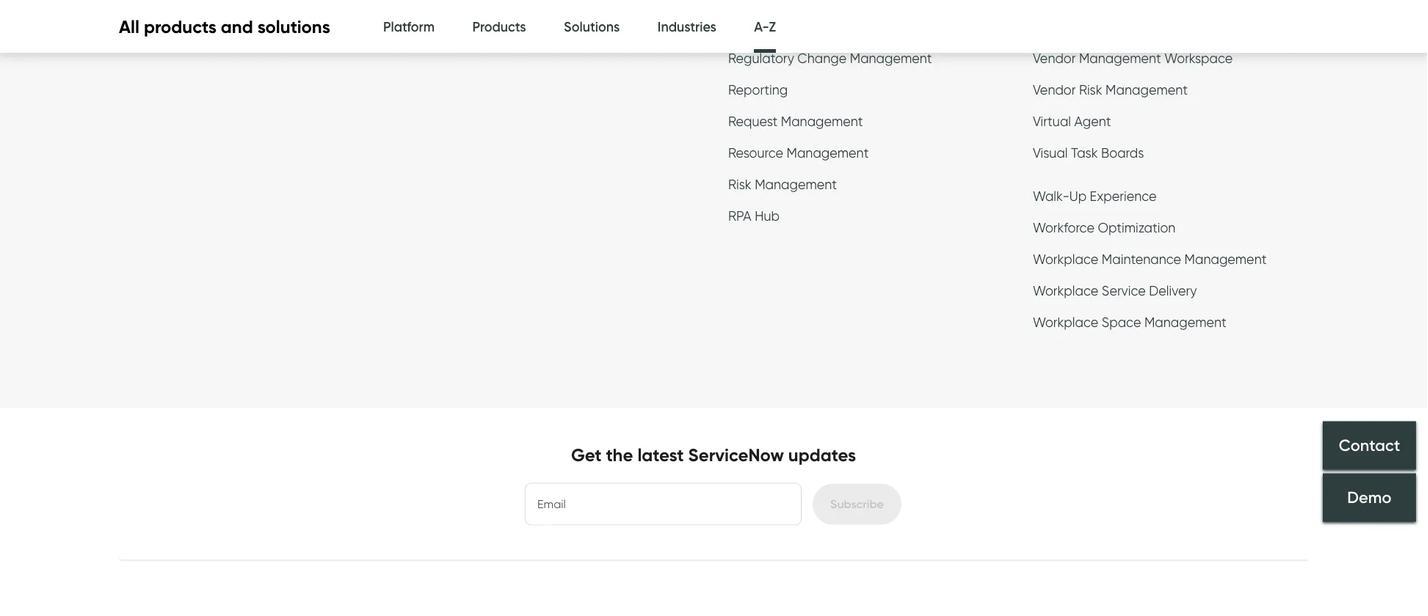 Task type: locate. For each thing, give the bounding box(es) containing it.
public
[[728, 18, 765, 34]]

vendor risk management link
[[1033, 81, 1188, 101]]

1 vertical spatial service
[[1102, 282, 1146, 299]]

vendor
[[1033, 50, 1076, 66], [1033, 81, 1076, 97]]

resource management link
[[728, 144, 869, 164]]

3 workplace from the top
[[1033, 314, 1099, 330]]

maintenance
[[1102, 251, 1181, 267]]

workplace service delivery
[[1033, 282, 1197, 299]]

rpa hub link
[[728, 208, 780, 227]]

management
[[850, 50, 932, 66], [1079, 50, 1161, 66], [1106, 81, 1188, 97], [781, 113, 863, 129], [787, 144, 869, 161], [755, 176, 837, 192], [1185, 251, 1267, 267], [1145, 314, 1227, 330]]

service right hr
[[444, 10, 488, 26]]

2 vendor from the top
[[1033, 81, 1076, 97]]

risk management
[[728, 176, 837, 192]]

virtual agent
[[1033, 113, 1111, 129]]

workplace
[[1033, 251, 1099, 267], [1033, 282, 1099, 299], [1033, 314, 1099, 330]]

servicenow
[[688, 444, 784, 466]]

digital
[[811, 18, 850, 34]]

risk management link
[[728, 176, 837, 196]]

a-z link
[[754, 0, 776, 57]]

subscribe
[[830, 497, 884, 512]]

workplace for workplace service delivery
[[1033, 282, 1099, 299]]

delivery
[[491, 10, 539, 26], [1149, 282, 1197, 299]]

a-z
[[754, 19, 776, 35]]

virtual
[[1033, 113, 1071, 129]]

1 vertical spatial delivery
[[1149, 282, 1197, 299]]

a-
[[754, 19, 769, 35]]

0 vertical spatial risk
[[1079, 81, 1102, 97]]

0 horizontal spatial delivery
[[491, 10, 539, 26]]

demo
[[1347, 488, 1392, 508]]

0 vertical spatial service
[[444, 10, 488, 26]]

2 workplace from the top
[[1033, 282, 1099, 299]]

the
[[606, 444, 633, 466]]

solutions
[[257, 15, 330, 37]]

virtual agent link
[[1033, 113, 1111, 133]]

vendor inside vendor management workspace link
[[1033, 50, 1076, 66]]

regulatory change management
[[728, 50, 932, 66]]

up
[[1070, 188, 1087, 204]]

1 workplace from the top
[[1033, 251, 1099, 267]]

workplace for workplace maintenance management
[[1033, 251, 1099, 267]]

hr
[[424, 10, 441, 26]]

workplace inside 'link'
[[1033, 314, 1099, 330]]

resource
[[728, 144, 783, 161]]

risk
[[1079, 81, 1102, 97], [728, 176, 752, 192]]

delivery for workplace service delivery
[[1149, 282, 1197, 299]]

workplace maintenance management link
[[1033, 251, 1267, 271]]

0 vertical spatial vendor
[[1033, 50, 1076, 66]]

delivery for hr service delivery
[[491, 10, 539, 26]]

experience
[[1090, 188, 1157, 204]]

1 horizontal spatial service
[[1102, 282, 1146, 299]]

public sector digital services link
[[728, 18, 903, 38]]

1 vendor from the top
[[1033, 50, 1076, 66]]

request management
[[728, 113, 863, 129]]

resource management
[[728, 144, 869, 161]]

service up "space"
[[1102, 282, 1146, 299]]

1 vertical spatial workplace
[[1033, 282, 1099, 299]]

1 vertical spatial vendor
[[1033, 81, 1076, 97]]

updates
[[788, 444, 856, 466]]

2 vertical spatial workplace
[[1033, 314, 1099, 330]]

service
[[444, 10, 488, 26], [1102, 282, 1146, 299]]

1 horizontal spatial delivery
[[1149, 282, 1197, 299]]

rpa hub
[[728, 208, 780, 224]]

0 horizontal spatial risk
[[728, 176, 752, 192]]

0 vertical spatial delivery
[[491, 10, 539, 26]]

workplace space management link
[[1033, 314, 1227, 334]]

reporting
[[728, 81, 788, 97]]

workplace service delivery link
[[1033, 282, 1197, 302]]

latest
[[638, 444, 684, 466]]

industries
[[658, 19, 716, 35]]

1 horizontal spatial risk
[[1079, 81, 1102, 97]]

walk-up experience
[[1033, 188, 1157, 204]]

service for hr
[[444, 10, 488, 26]]

risk up agent on the top of page
[[1079, 81, 1102, 97]]

0 vertical spatial workplace
[[1033, 251, 1099, 267]]

sector
[[768, 18, 807, 34]]

workforce
[[1033, 219, 1095, 235]]

vendor for vendor risk management
[[1033, 81, 1076, 97]]

contact link
[[1323, 422, 1416, 470]]

vendor inside vendor risk management link
[[1033, 81, 1076, 97]]

1 vertical spatial risk
[[728, 176, 752, 192]]

risk up 'rpa'
[[728, 176, 752, 192]]

vendor management workspace
[[1033, 50, 1233, 66]]

0 horizontal spatial service
[[444, 10, 488, 26]]



Task type: describe. For each thing, give the bounding box(es) containing it.
hr service delivery
[[424, 10, 539, 26]]

hub
[[755, 208, 780, 224]]

workplace space management
[[1033, 314, 1227, 330]]

regulatory change management link
[[728, 50, 932, 70]]

get the latest servicenow updates
[[571, 444, 856, 466]]

products
[[144, 15, 216, 37]]

optimization
[[1098, 219, 1176, 235]]

visual task boards
[[1033, 144, 1144, 161]]

hr service delivery link
[[424, 10, 539, 30]]

risk inside risk management link
[[728, 176, 752, 192]]

task
[[1071, 144, 1098, 161]]

regulatory
[[728, 50, 794, 66]]

platform
[[383, 19, 435, 35]]

vendor management workspace link
[[1033, 50, 1233, 70]]

space
[[1102, 314, 1141, 330]]

change
[[798, 50, 847, 66]]

visual
[[1033, 144, 1068, 161]]

rpa
[[728, 208, 752, 224]]

workplace for workplace space management
[[1033, 314, 1099, 330]]

risk inside vendor risk management link
[[1079, 81, 1102, 97]]

industries link
[[658, 0, 716, 54]]

platform link
[[383, 0, 435, 54]]

reporting link
[[728, 81, 788, 101]]

management inside 'link'
[[1145, 314, 1227, 330]]

workforce optimization link
[[1033, 219, 1176, 239]]

and
[[221, 15, 253, 37]]

workplace maintenance management
[[1033, 251, 1267, 267]]

Email text field
[[526, 484, 801, 525]]

solutions
[[564, 19, 620, 35]]

request
[[728, 113, 778, 129]]

services
[[853, 18, 903, 34]]

subscribe button
[[813, 484, 901, 525]]

vendor for vendor management workspace
[[1033, 50, 1076, 66]]

walk-
[[1033, 188, 1070, 204]]

get
[[571, 444, 602, 466]]

vendor risk management
[[1033, 81, 1188, 97]]

demo link
[[1323, 474, 1416, 522]]

walk-up experience link
[[1033, 188, 1157, 208]]

boards
[[1101, 144, 1144, 161]]

z
[[769, 19, 776, 35]]

solutions link
[[564, 0, 620, 54]]

agent
[[1074, 113, 1111, 129]]

products link
[[472, 0, 526, 54]]

request management link
[[728, 113, 863, 133]]

all products and solutions
[[119, 15, 330, 37]]

visual task boards link
[[1033, 144, 1144, 164]]

workspace
[[1165, 50, 1233, 66]]

public sector digital services
[[728, 18, 903, 34]]

workforce optimization
[[1033, 219, 1176, 235]]

service for workplace
[[1102, 282, 1146, 299]]

contact
[[1339, 436, 1400, 456]]

products
[[472, 19, 526, 35]]

all
[[119, 15, 139, 37]]



Task type: vqa. For each thing, say whether or not it's contained in the screenshot.
A-Z
yes



